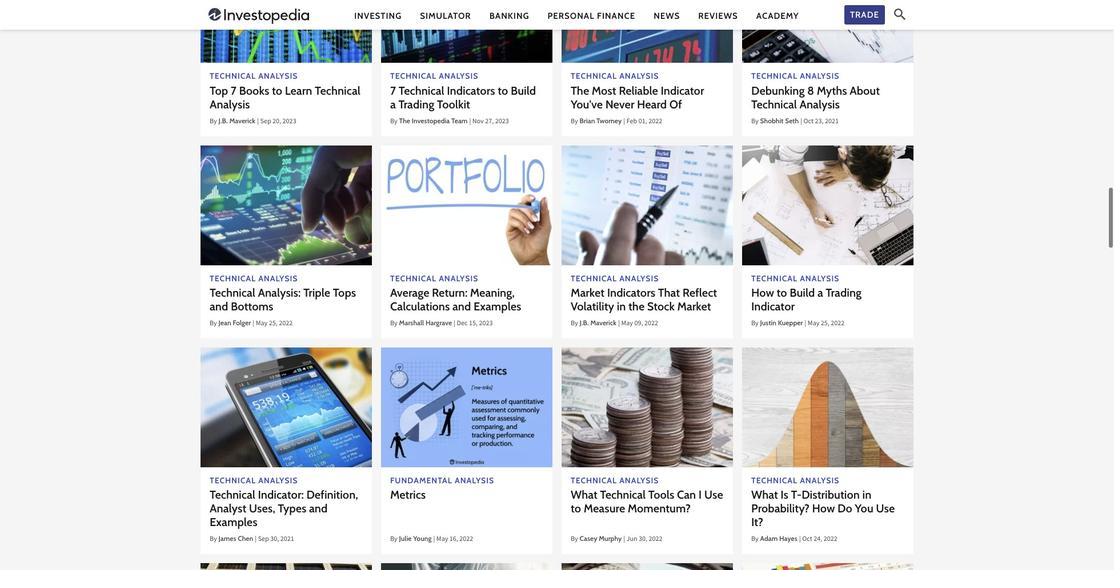 Task type: locate. For each thing, give the bounding box(es) containing it.
1 horizontal spatial indicators
[[607, 286, 655, 300]]

and inside technical indicator: definition, analyst uses, types and examples by james chen sep 30, 2021
[[309, 502, 328, 516]]

sep right chen
[[258, 535, 269, 546]]

0 horizontal spatial examples
[[210, 516, 257, 530]]

metrics: measures of quantitative assessment commonly used for assessing, comparing, and tracking performance or production. image
[[381, 348, 552, 468]]

what left is
[[751, 489, 778, 502]]

25, inside how to build a trading indicator by justin kuepper may 25, 2022
[[821, 319, 829, 330]]

what up casey
[[571, 489, 597, 502]]

1 analysis from the left
[[210, 97, 250, 111]]

1 7 from the left
[[231, 84, 236, 97]]

0 horizontal spatial j.b.
[[219, 116, 228, 125]]

murphy
[[599, 535, 622, 544]]

a
[[390, 97, 396, 111], [817, 286, 823, 300]]

1 horizontal spatial how
[[812, 502, 835, 516]]

may left "09,"
[[621, 319, 633, 330]]

young
[[413, 535, 432, 544]]

1 horizontal spatial indicator
[[751, 300, 795, 314]]

2021 inside debunking 8 myths about technical analysis by shobhit seth oct 23, 2021
[[825, 116, 839, 127]]

0 vertical spatial build
[[511, 84, 536, 97]]

market right stock
[[677, 300, 711, 314]]

and inside average return: meaning, calculations and examples by marshall hargrave dec 15, 2023
[[452, 300, 471, 314]]

brian
[[580, 116, 595, 125]]

folger
[[233, 319, 251, 327]]

oct left 24,
[[802, 535, 812, 546]]

heard
[[637, 97, 667, 111]]

0 horizontal spatial the
[[399, 116, 410, 125]]

0 vertical spatial how
[[751, 286, 774, 300]]

2021 down types at the bottom left of the page
[[280, 535, 294, 546]]

1 25, from the left
[[269, 319, 277, 330]]

indicator right "reliable"
[[661, 84, 704, 97]]

j.b. down the volatility
[[580, 319, 589, 327]]

by left "justin"
[[751, 319, 758, 330]]

types
[[278, 502, 306, 516]]

top 7 books to learn technical analysis by j.b. maverick sep 20, 2023
[[210, 84, 360, 127]]

1 vertical spatial the
[[399, 116, 410, 125]]

0 horizontal spatial 25,
[[269, 319, 277, 330]]

2022 down analysis:
[[279, 319, 293, 330]]

books
[[239, 84, 269, 97]]

by left brian
[[571, 116, 578, 127]]

1 horizontal spatial what
[[751, 489, 778, 502]]

sep
[[260, 116, 271, 127], [258, 535, 269, 546]]

0 horizontal spatial what
[[571, 489, 597, 502]]

do
[[838, 502, 852, 516]]

sep left 20,
[[260, 116, 271, 127]]

oct left 23,
[[804, 116, 814, 127]]

to right toolkit
[[498, 84, 508, 97]]

you
[[855, 502, 873, 516]]

by left adam
[[751, 535, 758, 546]]

technical inside debunking 8 myths about technical analysis by shobhit seth oct 23, 2021
[[751, 97, 797, 111]]

1 horizontal spatial j.b.
[[580, 319, 589, 327]]

calculations
[[390, 300, 450, 314]]

0 vertical spatial j.b.
[[219, 116, 228, 125]]

banking link
[[489, 10, 529, 22]]

most
[[592, 84, 616, 97]]

2 30, from the left
[[639, 535, 647, 546]]

image of technical analysis stock chart image
[[381, 0, 552, 63]]

jun
[[627, 535, 637, 546]]

personal
[[548, 11, 595, 21]]

1 horizontal spatial maverick
[[590, 319, 617, 327]]

by left jean
[[210, 319, 217, 330]]

indicators up nov
[[447, 84, 495, 97]]

2 horizontal spatial 2023
[[495, 116, 509, 127]]

0 horizontal spatial market
[[571, 286, 605, 300]]

academy
[[756, 11, 799, 21]]

uses,
[[249, 502, 275, 516]]

0 horizontal spatial indicator
[[661, 84, 704, 97]]

examples inside average return: meaning, calculations and examples by marshall hargrave dec 15, 2023
[[474, 300, 521, 314]]

2022 right "09,"
[[644, 319, 658, 330]]

0 horizontal spatial 2021
[[280, 535, 294, 546]]

you've
[[571, 97, 603, 111]]

1 horizontal spatial 30,
[[639, 535, 647, 546]]

0 vertical spatial trading
[[398, 97, 434, 111]]

0 vertical spatial the
[[571, 84, 589, 97]]

1 vertical spatial j.b.
[[580, 319, 589, 327]]

to
[[272, 84, 282, 97], [498, 84, 508, 97], [777, 286, 787, 300], [571, 502, 581, 516]]

1 horizontal spatial 25,
[[821, 319, 829, 330]]

to up kuepper
[[777, 286, 787, 300]]

indicators
[[447, 84, 495, 97], [607, 286, 655, 300]]

indicators up "09,"
[[607, 286, 655, 300]]

what
[[571, 489, 597, 502], [751, 489, 778, 502]]

how
[[751, 286, 774, 300], [812, 502, 835, 516]]

2023 right 20,
[[283, 116, 296, 127]]

to left learn
[[272, 84, 282, 97]]

by
[[210, 116, 217, 127], [390, 116, 397, 127], [571, 116, 578, 127], [751, 116, 758, 127], [210, 319, 217, 330], [390, 319, 397, 330], [571, 319, 578, 330], [751, 319, 758, 330], [210, 535, 217, 546], [390, 535, 397, 546], [571, 535, 578, 546], [751, 535, 758, 546]]

0 vertical spatial oct
[[804, 116, 814, 127]]

use right i
[[704, 489, 723, 502]]

0 horizontal spatial analysis
[[210, 97, 250, 111]]

1 horizontal spatial 2023
[[479, 319, 493, 330]]

j.b. down top
[[219, 116, 228, 125]]

and for examples
[[452, 300, 471, 314]]

1 vertical spatial how
[[812, 502, 835, 516]]

1 vertical spatial build
[[790, 286, 815, 300]]

by inside average return: meaning, calculations and examples by marshall hargrave dec 15, 2023
[[390, 319, 397, 330]]

technical indicator: definition, analyst uses, types and examples by james chen sep 30, 2021
[[210, 489, 358, 546]]

investing link
[[354, 10, 402, 22]]

trade
[[850, 10, 879, 20]]

j.b. inside the market indicators that reflect volatility in the stock market by j.b. maverick may 09, 2022
[[580, 319, 589, 327]]

average
[[390, 286, 429, 300]]

indicator up "justin"
[[751, 300, 795, 314]]

technical up shobhit
[[751, 97, 797, 111]]

maverick inside the market indicators that reflect volatility in the stock market by j.b. maverick may 09, 2022
[[590, 319, 617, 327]]

0 vertical spatial examples
[[474, 300, 521, 314]]

2022 right kuepper
[[831, 319, 845, 330]]

technical left tools
[[600, 489, 646, 502]]

0 horizontal spatial and
[[210, 300, 228, 314]]

by left "marshall"
[[390, 319, 397, 330]]

1 horizontal spatial use
[[876, 502, 895, 516]]

0 horizontal spatial how
[[751, 286, 774, 300]]

0 horizontal spatial a
[[390, 97, 396, 111]]

what is t-distribution in probability? how do you use it? by adam hayes oct 24, 2022
[[751, 489, 895, 546]]

0 horizontal spatial 30,
[[270, 535, 279, 546]]

may right folger
[[256, 319, 268, 330]]

1 horizontal spatial and
[[309, 502, 328, 516]]

2 7 from the left
[[390, 84, 396, 97]]

2023 right the 15,
[[479, 319, 493, 330]]

what inside the what technical tools can i use to measure momentum?
[[571, 489, 597, 502]]

maverick down the volatility
[[590, 319, 617, 327]]

indicator
[[661, 84, 704, 97], [751, 300, 795, 314]]

by left investopedia at left top
[[390, 116, 397, 127]]

to left the measure
[[571, 502, 581, 516]]

search image
[[894, 9, 906, 20]]

2021 right 23,
[[825, 116, 839, 127]]

by down the volatility
[[571, 319, 578, 330]]

indicators inside the 7 technical indicators to build a trading toolkit by the investopedia team nov 27, 2023
[[447, 84, 495, 97]]

25, right kuepper
[[821, 319, 829, 330]]

technical inside technical indicator: definition, analyst uses, types and examples by james chen sep 30, 2021
[[210, 489, 255, 502]]

technical up investopedia at left top
[[399, 84, 444, 97]]

1 vertical spatial sep
[[258, 535, 269, 546]]

30, right chen
[[270, 535, 279, 546]]

examples inside technical indicator: definition, analyst uses, types and examples by james chen sep 30, 2021
[[210, 516, 257, 530]]

jean
[[219, 319, 231, 327]]

1 horizontal spatial 7
[[390, 84, 396, 97]]

1 vertical spatial oct
[[802, 535, 812, 546]]

0 vertical spatial in
[[617, 300, 626, 314]]

julie
[[399, 535, 412, 544]]

examples up james
[[210, 516, 257, 530]]

0 vertical spatial 2021
[[825, 116, 839, 127]]

hand of a stockbroker buying and selling shares online image
[[562, 145, 733, 265]]

0 horizontal spatial maverick
[[229, 116, 255, 125]]

midsection businessmen analyzing charts on laptop in office image
[[381, 564, 552, 571]]

by inside debunking 8 myths about technical analysis by shobhit seth oct 23, 2021
[[751, 116, 758, 127]]

can
[[677, 489, 696, 502]]

and inside technical analysis: triple tops and bottoms by jean folger may 25, 2022
[[210, 300, 228, 314]]

casey
[[580, 535, 597, 544]]

1 vertical spatial 2021
[[280, 535, 294, 546]]

by left shobhit
[[751, 116, 758, 127]]

2022 inside what is t-distribution in probability? how do you use it? by adam hayes oct 24, 2022
[[824, 535, 837, 546]]

reflect
[[683, 286, 717, 300]]

to inside top 7 books to learn technical analysis by j.b. maverick sep 20, 2023
[[272, 84, 282, 97]]

market indicators that reflect volatility in the stock market by j.b. maverick may 09, 2022
[[571, 286, 717, 330]]

how to build a trading indicator by justin kuepper may 25, 2022
[[751, 286, 862, 330]]

and right types at the bottom left of the page
[[309, 502, 328, 516]]

2023 inside top 7 books to learn technical analysis by j.b. maverick sep 20, 2023
[[283, 116, 296, 127]]

market left the
[[571, 286, 605, 300]]

0 vertical spatial maverick
[[229, 116, 255, 125]]

analysis inside debunking 8 myths about technical analysis by shobhit seth oct 23, 2021
[[800, 97, 840, 111]]

1 30, from the left
[[270, 535, 279, 546]]

shobhit
[[760, 116, 784, 125]]

technical up james
[[210, 489, 255, 502]]

distribution
[[802, 489, 860, 502]]

technical inside technical analysis: triple tops and bottoms by jean folger may 25, 2022
[[210, 286, 255, 300]]

to inside the what technical tools can i use to measure momentum?
[[571, 502, 581, 516]]

1 horizontal spatial analysis
[[800, 97, 840, 111]]

1 vertical spatial indicator
[[751, 300, 795, 314]]

what for what technical tools can i use to measure momentum?
[[571, 489, 597, 502]]

sep inside technical indicator: definition, analyst uses, types and examples by james chen sep 30, 2021
[[258, 535, 269, 546]]

how up "justin"
[[751, 286, 774, 300]]

average return: meaning, calculations and examples by marshall hargrave dec 15, 2023
[[390, 286, 521, 330]]

oct inside what is t-distribution in probability? how do you use it? by adam hayes oct 24, 2022
[[802, 535, 812, 546]]

1 horizontal spatial 2021
[[825, 116, 839, 127]]

1 vertical spatial in
[[862, 489, 871, 502]]

1 vertical spatial indicators
[[607, 286, 655, 300]]

1 horizontal spatial in
[[862, 489, 871, 502]]

27,
[[485, 116, 494, 127]]

team
[[451, 116, 468, 125]]

technical analysis: triple tops and bottoms by jean folger may 25, 2022
[[210, 286, 356, 330]]

in inside what is t-distribution in probability? how do you use it? by adam hayes oct 24, 2022
[[862, 489, 871, 502]]

investopedia homepage image
[[209, 7, 309, 25]]

2022 inside technical analysis: triple tops and bottoms by jean folger may 25, 2022
[[279, 319, 293, 330]]

2 analysis from the left
[[800, 97, 840, 111]]

may
[[256, 319, 268, 330], [621, 319, 633, 330], [808, 319, 819, 330], [436, 535, 448, 546]]

25, inside technical analysis: triple tops and bottoms by jean folger may 25, 2022
[[269, 319, 277, 330]]

30, right jun at the right bottom of page
[[639, 535, 647, 546]]

top
[[210, 84, 228, 97]]

2 what from the left
[[751, 489, 778, 502]]

hargrave
[[426, 319, 452, 327]]

use inside what is t-distribution in probability? how do you use it? by adam hayes oct 24, 2022
[[876, 502, 895, 516]]

0 horizontal spatial in
[[617, 300, 626, 314]]

by left james
[[210, 535, 217, 546]]

analysis inside top 7 books to learn technical analysis by j.b. maverick sep 20, 2023
[[210, 97, 250, 111]]

in left the
[[617, 300, 626, 314]]

by inside the 7 technical indicators to build a trading toolkit by the investopedia team nov 27, 2023
[[390, 116, 397, 127]]

1 what from the left
[[571, 489, 597, 502]]

how left "do"
[[812, 502, 835, 516]]

1 vertical spatial a
[[817, 286, 823, 300]]

by left julie
[[390, 535, 397, 546]]

man working on construction plan at desk image
[[742, 145, 914, 265]]

finance
[[597, 11, 635, 21]]

toolkit
[[437, 97, 470, 111]]

may right kuepper
[[808, 319, 819, 330]]

25, down bottoms
[[269, 319, 277, 330]]

1 vertical spatial maverick
[[590, 319, 617, 327]]

in right "do"
[[862, 489, 871, 502]]

indicator inside 'the most reliable indicator you've never heard of by brian twomey feb 01, 2022'
[[661, 84, 704, 97]]

0 horizontal spatial indicators
[[447, 84, 495, 97]]

by inside top 7 books to learn technical analysis by j.b. maverick sep 20, 2023
[[210, 116, 217, 127]]

what inside what is t-distribution in probability? how do you use it? by adam hayes oct 24, 2022
[[751, 489, 778, 502]]

never
[[605, 97, 634, 111]]

examples up the 15,
[[474, 300, 521, 314]]

use
[[704, 489, 723, 502], [876, 502, 895, 516]]

25, for bottoms
[[269, 319, 277, 330]]

maverick down books
[[229, 116, 255, 125]]

and up jean
[[210, 300, 228, 314]]

8
[[807, 84, 814, 97]]

1 horizontal spatial the
[[571, 84, 589, 97]]

0 vertical spatial indicator
[[661, 84, 704, 97]]

2021
[[825, 116, 839, 127], [280, 535, 294, 546]]

30,
[[270, 535, 279, 546], [639, 535, 647, 546]]

1 horizontal spatial a
[[817, 286, 823, 300]]

1 horizontal spatial build
[[790, 286, 815, 300]]

0 horizontal spatial 7
[[231, 84, 236, 97]]

and up dec
[[452, 300, 471, 314]]

1 horizontal spatial examples
[[474, 300, 521, 314]]

1 horizontal spatial trading
[[826, 286, 862, 300]]

by inside what is t-distribution in probability? how do you use it? by adam hayes oct 24, 2022
[[751, 535, 758, 546]]

0 vertical spatial sep
[[260, 116, 271, 127]]

feb
[[627, 116, 637, 127]]

by down top
[[210, 116, 217, 127]]

2023 right 27,
[[495, 116, 509, 127]]

0 vertical spatial indicators
[[447, 84, 495, 97]]

2022 right 24,
[[824, 535, 837, 546]]

is
[[781, 489, 788, 502]]

20,
[[273, 116, 281, 127]]

technical up jean
[[210, 286, 255, 300]]

0 horizontal spatial trading
[[398, 97, 434, 111]]

maverick
[[229, 116, 255, 125], [590, 319, 617, 327]]

technical right learn
[[315, 84, 360, 97]]

7 technical indicators to build a trading toolkit by the investopedia team nov 27, 2023
[[390, 84, 536, 127]]

1 vertical spatial examples
[[210, 516, 257, 530]]

0 horizontal spatial 2023
[[283, 116, 296, 127]]

analysis
[[210, 97, 250, 111], [800, 97, 840, 111]]

the left most
[[571, 84, 589, 97]]

1 vertical spatial trading
[[826, 286, 862, 300]]

0 vertical spatial a
[[390, 97, 396, 111]]

0 horizontal spatial build
[[511, 84, 536, 97]]

may inside how to build a trading indicator by justin kuepper may 25, 2022
[[808, 319, 819, 330]]

7
[[231, 84, 236, 97], [390, 84, 396, 97]]

of
[[669, 97, 682, 111]]

may inside technical analysis: triple tops and bottoms by jean folger may 25, 2022
[[256, 319, 268, 330]]

by inside how to build a trading indicator by justin kuepper may 25, 2022
[[751, 319, 758, 330]]

7 inside the 7 technical indicators to build a trading toolkit by the investopedia team nov 27, 2023
[[390, 84, 396, 97]]

2 25, from the left
[[821, 319, 829, 330]]

the left investopedia at left top
[[399, 116, 410, 125]]

reviews link
[[698, 10, 738, 22]]

by casey murphy jun 30, 2022
[[571, 535, 663, 546]]

0 horizontal spatial use
[[704, 489, 723, 502]]

the most reliable indicator you've never heard of by brian twomey feb 01, 2022
[[571, 84, 704, 127]]

2022 inside 'the most reliable indicator you've never heard of by brian twomey feb 01, 2022'
[[649, 116, 662, 127]]

trading
[[398, 97, 434, 111], [826, 286, 862, 300]]

2022 inside the market indicators that reflect volatility in the stock market by j.b. maverick may 09, 2022
[[644, 319, 658, 330]]

marshall
[[399, 319, 424, 327]]

2 horizontal spatial and
[[452, 300, 471, 314]]

use right you
[[876, 502, 895, 516]]

2022 right 01,
[[649, 116, 662, 127]]



Task type: describe. For each thing, give the bounding box(es) containing it.
25, for indicator
[[821, 319, 829, 330]]

bottoms
[[231, 300, 273, 314]]

indicator:
[[258, 489, 304, 502]]

personal finance
[[548, 11, 635, 21]]

seth
[[785, 116, 799, 125]]

about
[[850, 84, 880, 97]]

investing
[[354, 11, 402, 21]]

stock
[[647, 300, 675, 314]]

1 horizontal spatial market
[[677, 300, 711, 314]]

2023 inside average return: meaning, calculations and examples by marshall hargrave dec 15, 2023
[[479, 319, 493, 330]]

return:
[[432, 286, 468, 300]]

trading inside the 7 technical indicators to build a trading toolkit by the investopedia team nov 27, 2023
[[398, 97, 434, 111]]

news link
[[654, 10, 680, 22]]

by inside technical indicator: definition, analyst uses, types and examples by james chen sep 30, 2021
[[210, 535, 217, 546]]

triple
[[303, 286, 330, 300]]

analysis:
[[258, 286, 301, 300]]

by inside the market indicators that reflect volatility in the stock market by j.b. maverick may 09, 2022
[[571, 319, 578, 330]]

build inside the 7 technical indicators to build a trading toolkit by the investopedia team nov 27, 2023
[[511, 84, 536, 97]]

twomey
[[597, 116, 622, 125]]

oct inside debunking 8 myths about technical analysis by shobhit seth oct 23, 2021
[[804, 116, 814, 127]]

a inside the 7 technical indicators to build a trading toolkit by the investopedia team nov 27, 2023
[[390, 97, 396, 111]]

16,
[[450, 535, 458, 546]]

i
[[699, 489, 702, 502]]

metrics
[[390, 489, 426, 502]]

that
[[658, 286, 680, 300]]

debunking 8 myths about technical analysis by shobhit seth oct 23, 2021
[[751, 84, 880, 127]]

2021 inside technical indicator: definition, analyst uses, types and examples by james chen sep 30, 2021
[[280, 535, 294, 546]]

wood textured graph bars image
[[742, 348, 914, 468]]

technical inside the what technical tools can i use to measure momentum?
[[600, 489, 646, 502]]

how inside what is t-distribution in probability? how do you use it? by adam hayes oct 24, 2022
[[812, 502, 835, 516]]

7 inside top 7 books to learn technical analysis by j.b. maverick sep 20, 2023
[[231, 84, 236, 97]]

to inside how to build a trading indicator by justin kuepper may 25, 2022
[[777, 286, 787, 300]]

01,
[[639, 116, 647, 127]]

academy link
[[756, 10, 799, 22]]

definition,
[[306, 489, 358, 502]]

j.b. inside top 7 books to learn technical analysis by j.b. maverick sep 20, 2023
[[219, 116, 228, 125]]

2022 inside how to build a trading indicator by justin kuepper may 25, 2022
[[831, 319, 845, 330]]

indicators inside the market indicators that reflect volatility in the stock market by j.b. maverick may 09, 2022
[[607, 286, 655, 300]]

technical inside top 7 books to learn technical analysis by j.b. maverick sep 20, 2023
[[315, 84, 360, 97]]

chen
[[238, 535, 253, 544]]

by inside technical analysis: triple tops and bottoms by jean folger may 25, 2022
[[210, 319, 217, 330]]

09,
[[634, 319, 643, 330]]

what for what is t-distribution in probability? how do you use it? by adam hayes oct 24, 2022
[[751, 489, 778, 502]]

reviews
[[698, 11, 738, 21]]

build inside how to build a trading indicator by justin kuepper may 25, 2022
[[790, 286, 815, 300]]

investopedia
[[412, 116, 450, 125]]

justin
[[760, 319, 776, 327]]

technical inside the 7 technical indicators to build a trading toolkit by the investopedia team nov 27, 2023
[[399, 84, 444, 97]]

use inside the what technical tools can i use to measure momentum?
[[704, 489, 723, 502]]

tops
[[333, 286, 356, 300]]

to inside the 7 technical indicators to build a trading toolkit by the investopedia team nov 27, 2023
[[498, 84, 508, 97]]

banking
[[489, 11, 529, 21]]

may left the 16,
[[436, 535, 448, 546]]

learn
[[285, 84, 312, 97]]

trade link
[[844, 5, 885, 25]]

reliable
[[619, 84, 658, 97]]

hayes
[[779, 535, 797, 544]]

the inside the 7 technical indicators to build a trading toolkit by the investopedia team nov 27, 2023
[[399, 116, 410, 125]]

tools
[[648, 489, 674, 502]]

and for bottoms
[[210, 300, 228, 314]]

it?
[[751, 516, 763, 530]]

by inside 'the most reliable indicator you've never heard of by brian twomey feb 01, 2022'
[[571, 116, 578, 127]]

personal finance link
[[548, 10, 635, 22]]

by left casey
[[571, 535, 578, 546]]

simulator
[[420, 11, 471, 21]]

portfolio image
[[381, 145, 552, 265]]

2022 right jun at the right bottom of page
[[649, 535, 663, 546]]

probability?
[[751, 502, 810, 516]]

the
[[628, 300, 645, 314]]

how inside how to build a trading indicator by justin kuepper may 25, 2022
[[751, 286, 774, 300]]

maverick inside top 7 books to learn technical analysis by j.b. maverick sep 20, 2023
[[229, 116, 255, 125]]

meaning,
[[470, 286, 515, 300]]

indicator inside how to build a trading indicator by justin kuepper may 25, 2022
[[751, 300, 795, 314]]

measure
[[584, 502, 625, 516]]

t-
[[791, 489, 802, 502]]

news
[[654, 11, 680, 21]]

james
[[219, 535, 236, 544]]

2022 right the 16,
[[460, 535, 473, 546]]

by julie young may 16, 2022
[[390, 535, 473, 546]]

30, inside technical indicator: definition, analyst uses, types and examples by james chen sep 30, 2021
[[270, 535, 279, 546]]

dec
[[457, 319, 468, 330]]

adam
[[760, 535, 778, 544]]

simulator link
[[420, 10, 471, 22]]

nov
[[472, 116, 484, 127]]

23,
[[815, 116, 824, 127]]

trading inside how to build a trading indicator by justin kuepper may 25, 2022
[[826, 286, 862, 300]]

kuepper
[[778, 319, 803, 327]]

volatility
[[571, 300, 614, 314]]

a inside how to build a trading indicator by justin kuepper may 25, 2022
[[817, 286, 823, 300]]

may inside the market indicators that reflect volatility in the stock market by j.b. maverick may 09, 2022
[[621, 319, 633, 330]]

15,
[[469, 319, 478, 330]]

24,
[[814, 535, 822, 546]]

myths
[[817, 84, 847, 97]]

the inside 'the most reliable indicator you've never heard of by brian twomey feb 01, 2022'
[[571, 84, 589, 97]]

debunking
[[751, 84, 805, 97]]

momentum?
[[628, 502, 691, 516]]

2023 inside the 7 technical indicators to build a trading toolkit by the investopedia team nov 27, 2023
[[495, 116, 509, 127]]

sep inside top 7 books to learn technical analysis by j.b. maverick sep 20, 2023
[[260, 116, 271, 127]]

in inside the market indicators that reflect volatility in the stock market by j.b. maverick may 09, 2022
[[617, 300, 626, 314]]



Task type: vqa. For each thing, say whether or not it's contained in the screenshot.
ANDREW within how to open a swing trade account by andrew grossman updated jun 21, 2023
no



